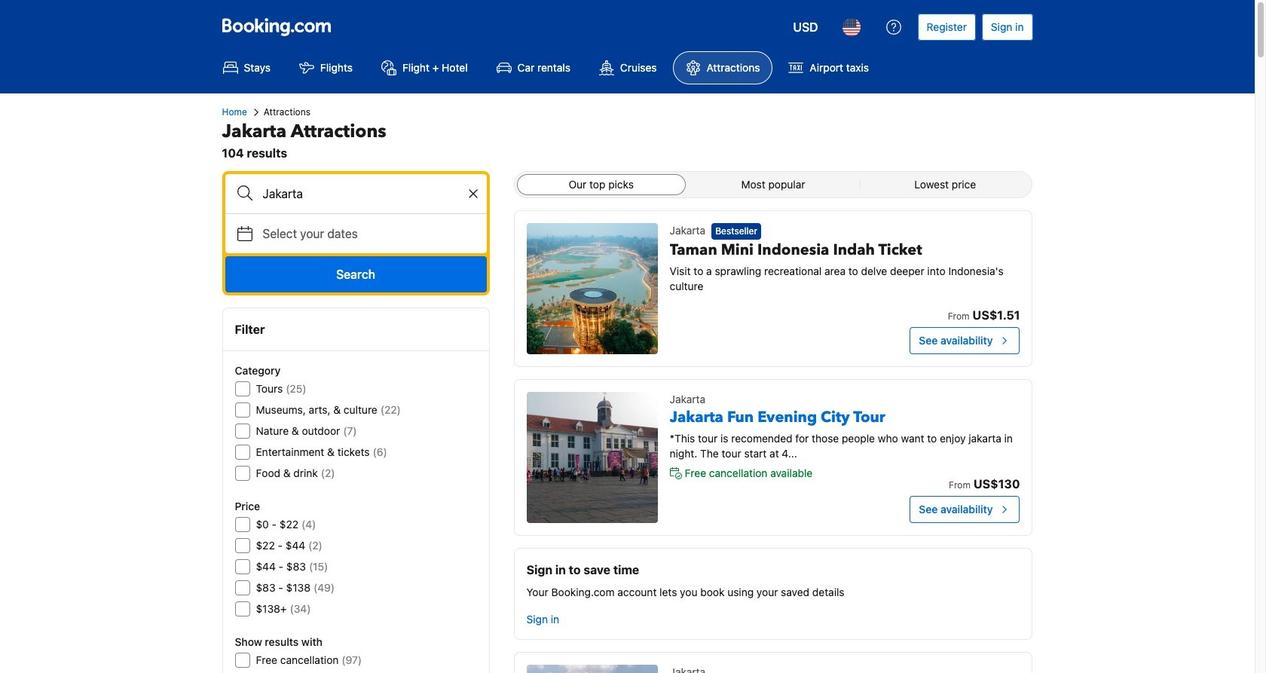Task type: describe. For each thing, give the bounding box(es) containing it.
jakarta half-day highlights tour image
[[527, 665, 658, 673]]

jakarta fun evening city tour image
[[527, 392, 658, 523]]

Where are you going? search field
[[225, 174, 487, 213]]



Task type: locate. For each thing, give the bounding box(es) containing it.
taman mini indonesia indah ticket image
[[527, 223, 658, 354]]

booking.com image
[[222, 18, 331, 36]]



Task type: vqa. For each thing, say whether or not it's contained in the screenshot.
the leftmost facilities
no



